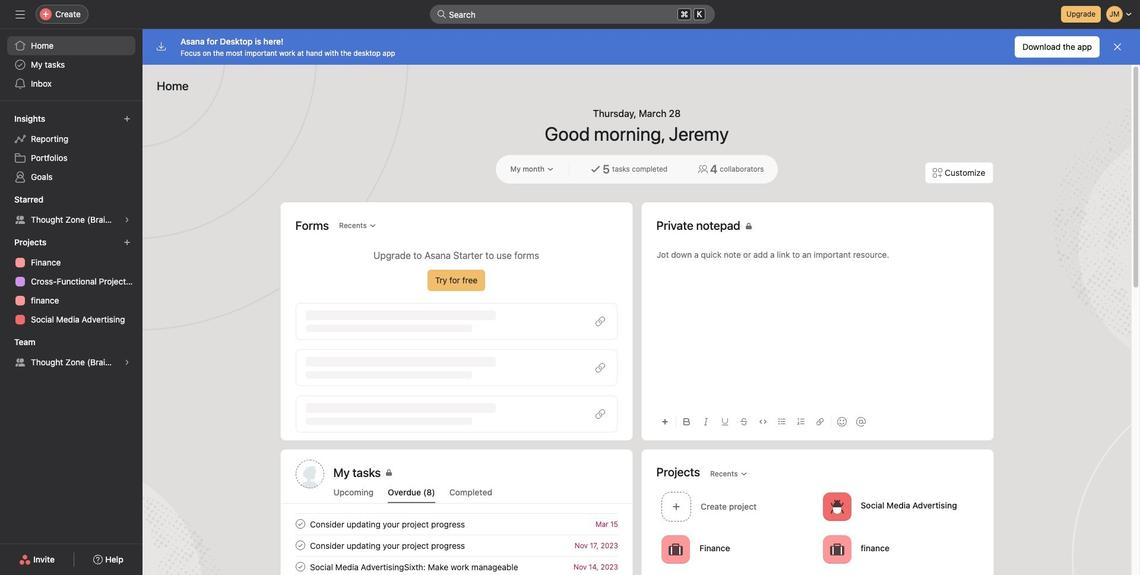 Task type: vqa. For each thing, say whether or not it's contained in the screenshot.
Mark complete image for 1st Mark complete Checkbox from the top
yes



Task type: describe. For each thing, give the bounding box(es) containing it.
insights element
[[0, 108, 143, 189]]

bold image
[[683, 418, 691, 425]]

1 mark complete checkbox from the top
[[293, 517, 307, 531]]

at mention image
[[856, 417, 866, 427]]

bulleted list image
[[778, 418, 786, 425]]

insert an object image
[[661, 418, 669, 425]]

Search tasks, projects, and more text field
[[430, 5, 715, 24]]

bug image
[[830, 499, 844, 514]]

global element
[[0, 29, 143, 100]]

1 briefcase image from the left
[[669, 542, 683, 556]]

mark complete image
[[293, 560, 307, 574]]

2 mark complete checkbox from the top
[[293, 560, 307, 574]]

see details, thought zone (brainstorm space) image
[[124, 359, 131, 366]]

mark complete image for 1st mark complete option
[[293, 517, 307, 531]]

underline image
[[721, 418, 729, 425]]

starred element
[[0, 189, 143, 232]]



Task type: locate. For each thing, give the bounding box(es) containing it.
link image
[[816, 418, 824, 425]]

1 mark complete image from the top
[[293, 517, 307, 531]]

Mark complete checkbox
[[293, 517, 307, 531], [293, 560, 307, 574]]

dismiss image
[[1113, 42, 1123, 52]]

new project or portfolio image
[[124, 239, 131, 246]]

mark complete checkbox down mark complete checkbox
[[293, 560, 307, 574]]

hide sidebar image
[[15, 10, 25, 19]]

mark complete image up mark complete checkbox
[[293, 517, 307, 531]]

new insights image
[[124, 115, 131, 122]]

teams element
[[0, 331, 143, 374]]

mark complete image for mark complete checkbox
[[293, 538, 307, 552]]

briefcase image
[[669, 542, 683, 556], [830, 542, 844, 556]]

prominent image
[[437, 10, 447, 19]]

1 vertical spatial mark complete image
[[293, 538, 307, 552]]

1 vertical spatial mark complete checkbox
[[293, 560, 307, 574]]

mark complete checkbox up mark complete checkbox
[[293, 517, 307, 531]]

code image
[[759, 418, 767, 425]]

2 mark complete image from the top
[[293, 538, 307, 552]]

2 briefcase image from the left
[[830, 542, 844, 556]]

list item
[[657, 488, 818, 525], [281, 513, 632, 535], [281, 535, 632, 556], [281, 556, 632, 575]]

mark complete image
[[293, 517, 307, 531], [293, 538, 307, 552]]

mark complete image up mark complete icon
[[293, 538, 307, 552]]

0 horizontal spatial briefcase image
[[669, 542, 683, 556]]

numbered list image
[[797, 418, 805, 425]]

projects element
[[0, 232, 143, 331]]

None field
[[430, 5, 715, 24]]

add profile photo image
[[296, 460, 324, 488]]

0 vertical spatial mark complete image
[[293, 517, 307, 531]]

1 horizontal spatial briefcase image
[[830, 542, 844, 556]]

strikethrough image
[[740, 418, 748, 425]]

italics image
[[702, 418, 710, 425]]

toolbar
[[657, 408, 979, 435]]

Mark complete checkbox
[[293, 538, 307, 552]]

see details, thought zone (brainstorm space) image
[[124, 216, 131, 223]]

0 vertical spatial mark complete checkbox
[[293, 517, 307, 531]]



